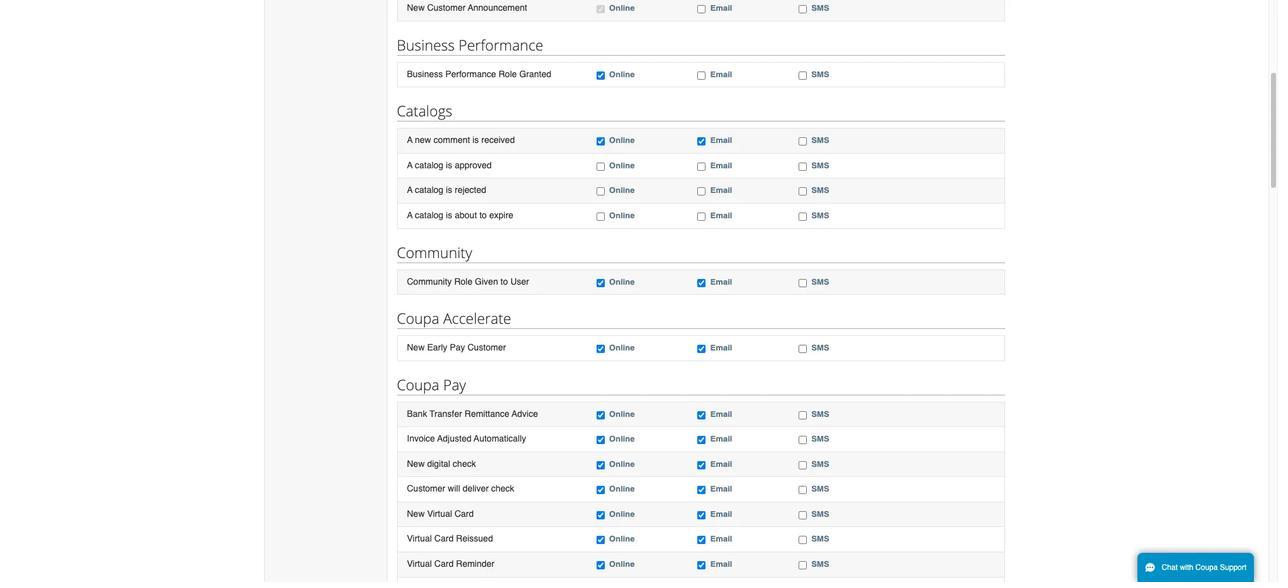 Task type: describe. For each thing, give the bounding box(es) containing it.
new virtual card
[[407, 509, 474, 519]]

chat with coupa support
[[1162, 564, 1247, 573]]

catalog for a catalog is about to expire
[[415, 210, 443, 220]]

invoice adjusted automatically
[[407, 434, 526, 444]]

announcement
[[468, 3, 527, 13]]

card for reissued
[[434, 534, 454, 544]]

comment
[[434, 135, 470, 145]]

email for new early pay customer
[[710, 343, 732, 353]]

early
[[427, 343, 447, 353]]

is for approved
[[446, 160, 452, 170]]

online for customer will deliver check
[[609, 485, 635, 494]]

virtual for virtual card reissued
[[407, 534, 432, 544]]

advice
[[512, 409, 538, 419]]

coupa for coupa pay
[[397, 375, 439, 395]]

community for community
[[397, 242, 472, 263]]

given
[[475, 276, 498, 287]]

a catalog is about to expire
[[407, 210, 513, 220]]

sms for customer will deliver check
[[811, 485, 829, 494]]

transfer
[[430, 409, 462, 419]]

new customer announcement
[[407, 3, 527, 13]]

coupa pay
[[397, 375, 466, 395]]

a catalog is rejected
[[407, 185, 486, 195]]

email for new virtual card
[[710, 510, 732, 519]]

will
[[448, 484, 460, 494]]

email for new customer announcement
[[710, 3, 732, 13]]

online for invoice adjusted automatically
[[609, 435, 635, 444]]

sms for new customer announcement
[[811, 3, 829, 13]]

coupa accelerate
[[397, 308, 511, 329]]

0 vertical spatial virtual
[[427, 509, 452, 519]]

2 vertical spatial customer
[[407, 484, 445, 494]]

performance for business performance role granted
[[445, 69, 496, 79]]

online for community role given to user
[[609, 277, 635, 287]]

0 vertical spatial check
[[453, 459, 476, 469]]

with
[[1180, 564, 1193, 573]]

email for bank transfer remittance advice
[[710, 410, 732, 419]]

email for business performance role granted
[[710, 69, 732, 79]]

community for community role given to user
[[407, 276, 452, 287]]

catalogs
[[397, 101, 452, 121]]

0 horizontal spatial to
[[479, 210, 487, 220]]

automatically
[[474, 434, 526, 444]]

a for a catalog is rejected
[[407, 185, 413, 195]]

0 vertical spatial card
[[455, 509, 474, 519]]

performance for business performance
[[459, 35, 543, 55]]

customer will deliver check
[[407, 484, 514, 494]]

bank transfer remittance advice
[[407, 409, 538, 419]]

a new comment is received
[[407, 135, 515, 145]]

coupa for coupa accelerate
[[397, 308, 439, 329]]

new
[[415, 135, 431, 145]]

new for new virtual card
[[407, 509, 425, 519]]

accelerate
[[443, 308, 511, 329]]

community role given to user
[[407, 276, 529, 287]]

online for a new comment is received
[[609, 136, 635, 145]]

granted
[[519, 69, 551, 79]]

1 vertical spatial to
[[501, 276, 508, 287]]

catalog for a catalog is rejected
[[415, 185, 443, 195]]

business for business performance
[[397, 35, 455, 55]]

0 vertical spatial pay
[[450, 343, 465, 353]]

email for invoice adjusted automatically
[[710, 435, 732, 444]]

a catalog is approved
[[407, 160, 492, 170]]

new early pay customer
[[407, 343, 506, 353]]

sms for a new comment is received
[[811, 136, 829, 145]]

new for new early pay customer
[[407, 343, 425, 353]]

a for a new comment is received
[[407, 135, 413, 145]]

about
[[455, 210, 477, 220]]

a for a catalog is approved
[[407, 160, 413, 170]]

is for rejected
[[446, 185, 452, 195]]

business performance role granted
[[407, 69, 551, 79]]

0 horizontal spatial role
[[454, 276, 472, 287]]



Task type: vqa. For each thing, say whether or not it's contained in the screenshot.
Fiscal
no



Task type: locate. For each thing, give the bounding box(es) containing it.
1 online from the top
[[609, 3, 635, 13]]

3 catalog from the top
[[415, 210, 443, 220]]

a
[[407, 135, 413, 145], [407, 160, 413, 170], [407, 185, 413, 195], [407, 210, 413, 220]]

community up community role given to user
[[397, 242, 472, 263]]

virtual up virtual card reissued
[[427, 509, 452, 519]]

online for a catalog is approved
[[609, 161, 635, 170]]

6 online from the top
[[609, 211, 635, 220]]

card down 'new virtual card'
[[434, 534, 454, 544]]

sms for a catalog is approved
[[811, 161, 829, 170]]

reminder
[[456, 559, 494, 569]]

email for virtual card reissued
[[710, 535, 732, 544]]

6 email from the top
[[710, 211, 732, 220]]

12 email from the top
[[710, 485, 732, 494]]

bank
[[407, 409, 427, 419]]

email for a catalog is about to expire
[[710, 211, 732, 220]]

11 email from the top
[[710, 460, 732, 469]]

community
[[397, 242, 472, 263], [407, 276, 452, 287]]

1 new from the top
[[407, 3, 425, 13]]

sms for invoice adjusted automatically
[[811, 435, 829, 444]]

email for customer will deliver check
[[710, 485, 732, 494]]

received
[[481, 135, 515, 145]]

catalog for a catalog is approved
[[415, 160, 443, 170]]

coupa up bank
[[397, 375, 439, 395]]

4 email from the top
[[710, 161, 732, 170]]

online for a catalog is about to expire
[[609, 211, 635, 220]]

email for community role given to user
[[710, 277, 732, 287]]

13 online from the top
[[609, 510, 635, 519]]

12 sms from the top
[[811, 485, 829, 494]]

2 sms from the top
[[811, 69, 829, 79]]

1 vertical spatial customer
[[468, 343, 506, 353]]

2 vertical spatial card
[[434, 559, 454, 569]]

adjusted
[[437, 434, 472, 444]]

10 online from the top
[[609, 435, 635, 444]]

11 online from the top
[[609, 460, 635, 469]]

1 email from the top
[[710, 3, 732, 13]]

8 email from the top
[[710, 343, 732, 353]]

1 vertical spatial coupa
[[397, 375, 439, 395]]

6 sms from the top
[[811, 211, 829, 220]]

2 a from the top
[[407, 160, 413, 170]]

performance down business performance
[[445, 69, 496, 79]]

a down a catalog is rejected
[[407, 210, 413, 220]]

business up catalogs
[[407, 69, 443, 79]]

chat with coupa support button
[[1138, 554, 1254, 583]]

role left 'granted' on the top left of the page
[[499, 69, 517, 79]]

check
[[453, 459, 476, 469], [491, 484, 514, 494]]

0 vertical spatial to
[[479, 210, 487, 220]]

is left "approved"
[[446, 160, 452, 170]]

2 email from the top
[[710, 69, 732, 79]]

online for new customer announcement
[[609, 3, 635, 13]]

15 email from the top
[[710, 560, 732, 569]]

online for a catalog is rejected
[[609, 186, 635, 195]]

4 online from the top
[[609, 161, 635, 170]]

business for business performance role granted
[[407, 69, 443, 79]]

customer left will
[[407, 484, 445, 494]]

to
[[479, 210, 487, 220], [501, 276, 508, 287]]

sms for new early pay customer
[[811, 343, 829, 353]]

to left user
[[501, 276, 508, 287]]

1 vertical spatial pay
[[443, 375, 466, 395]]

sms for bank transfer remittance advice
[[811, 410, 829, 419]]

7 sms from the top
[[811, 277, 829, 287]]

8 online from the top
[[609, 343, 635, 353]]

catalog down a catalog is rejected
[[415, 210, 443, 220]]

customer up business performance
[[427, 3, 466, 13]]

new
[[407, 3, 425, 13], [407, 343, 425, 353], [407, 459, 425, 469], [407, 509, 425, 519]]

0 vertical spatial catalog
[[415, 160, 443, 170]]

3 a from the top
[[407, 185, 413, 195]]

1 a from the top
[[407, 135, 413, 145]]

chat
[[1162, 564, 1178, 573]]

1 vertical spatial performance
[[445, 69, 496, 79]]

2 vertical spatial catalog
[[415, 210, 443, 220]]

new for new digital check
[[407, 459, 425, 469]]

None checkbox
[[597, 5, 605, 13], [597, 71, 605, 80], [698, 71, 706, 80], [799, 71, 807, 80], [597, 163, 605, 171], [799, 163, 807, 171], [597, 188, 605, 196], [597, 213, 605, 221], [799, 213, 807, 221], [597, 279, 605, 287], [597, 345, 605, 353], [799, 345, 807, 353], [597, 411, 605, 420], [698, 411, 706, 420], [799, 411, 807, 420], [597, 437, 605, 445], [799, 437, 807, 445], [698, 462, 706, 470], [799, 462, 807, 470], [597, 487, 605, 495], [698, 487, 706, 495], [799, 487, 807, 495], [799, 512, 807, 520], [597, 537, 605, 545], [698, 537, 706, 545], [799, 537, 807, 545], [799, 562, 807, 570], [597, 5, 605, 13], [597, 71, 605, 80], [698, 71, 706, 80], [799, 71, 807, 80], [597, 163, 605, 171], [799, 163, 807, 171], [597, 188, 605, 196], [597, 213, 605, 221], [799, 213, 807, 221], [597, 279, 605, 287], [597, 345, 605, 353], [799, 345, 807, 353], [597, 411, 605, 420], [698, 411, 706, 420], [799, 411, 807, 420], [597, 437, 605, 445], [799, 437, 807, 445], [698, 462, 706, 470], [799, 462, 807, 470], [597, 487, 605, 495], [698, 487, 706, 495], [799, 487, 807, 495], [799, 512, 807, 520], [597, 537, 605, 545], [698, 537, 706, 545], [799, 537, 807, 545], [799, 562, 807, 570]]

7 online from the top
[[609, 277, 635, 287]]

sms
[[811, 3, 829, 13], [811, 69, 829, 79], [811, 136, 829, 145], [811, 161, 829, 170], [811, 186, 829, 195], [811, 211, 829, 220], [811, 277, 829, 287], [811, 343, 829, 353], [811, 410, 829, 419], [811, 435, 829, 444], [811, 460, 829, 469], [811, 485, 829, 494], [811, 510, 829, 519], [811, 535, 829, 544], [811, 560, 829, 569]]

catalog down new
[[415, 160, 443, 170]]

2 vertical spatial virtual
[[407, 559, 432, 569]]

7 email from the top
[[710, 277, 732, 287]]

performance
[[459, 35, 543, 55], [445, 69, 496, 79]]

digital
[[427, 459, 450, 469]]

check down invoice adjusted automatically at the left of page
[[453, 459, 476, 469]]

a left new
[[407, 135, 413, 145]]

0 vertical spatial role
[[499, 69, 517, 79]]

virtual down 'new virtual card'
[[407, 534, 432, 544]]

9 email from the top
[[710, 410, 732, 419]]

9 online from the top
[[609, 410, 635, 419]]

coupa inside button
[[1196, 564, 1218, 573]]

new digital check
[[407, 459, 476, 469]]

5 email from the top
[[710, 186, 732, 195]]

2 new from the top
[[407, 343, 425, 353]]

a down a catalog is approved
[[407, 185, 413, 195]]

rejected
[[455, 185, 486, 195]]

11 sms from the top
[[811, 460, 829, 469]]

online
[[609, 3, 635, 13], [609, 69, 635, 79], [609, 136, 635, 145], [609, 161, 635, 170], [609, 186, 635, 195], [609, 211, 635, 220], [609, 277, 635, 287], [609, 343, 635, 353], [609, 410, 635, 419], [609, 435, 635, 444], [609, 460, 635, 469], [609, 485, 635, 494], [609, 510, 635, 519], [609, 535, 635, 544], [609, 560, 635, 569]]

2 catalog from the top
[[415, 185, 443, 195]]

10 sms from the top
[[811, 435, 829, 444]]

0 vertical spatial coupa
[[397, 308, 439, 329]]

card down virtual card reissued
[[434, 559, 454, 569]]

14 online from the top
[[609, 535, 635, 544]]

is
[[472, 135, 479, 145], [446, 160, 452, 170], [446, 185, 452, 195], [446, 210, 452, 220]]

is for about
[[446, 210, 452, 220]]

customer
[[427, 3, 466, 13], [468, 343, 506, 353], [407, 484, 445, 494]]

0 vertical spatial customer
[[427, 3, 466, 13]]

is left about
[[446, 210, 452, 220]]

15 sms from the top
[[811, 560, 829, 569]]

sms for new virtual card
[[811, 510, 829, 519]]

catalog down a catalog is approved
[[415, 185, 443, 195]]

3 sms from the top
[[811, 136, 829, 145]]

check right deliver
[[491, 484, 514, 494]]

remittance
[[465, 409, 509, 419]]

coupa right with
[[1196, 564, 1218, 573]]

virtual card reminder
[[407, 559, 494, 569]]

online for new virtual card
[[609, 510, 635, 519]]

coupa
[[397, 308, 439, 329], [397, 375, 439, 395], [1196, 564, 1218, 573]]

0 vertical spatial community
[[397, 242, 472, 263]]

9 sms from the top
[[811, 410, 829, 419]]

email for virtual card reminder
[[710, 560, 732, 569]]

reissued
[[456, 534, 493, 544]]

14 sms from the top
[[811, 535, 829, 544]]

virtual down virtual card reissued
[[407, 559, 432, 569]]

card down customer will deliver check
[[455, 509, 474, 519]]

email for new digital check
[[710, 460, 732, 469]]

virtual card reissued
[[407, 534, 493, 544]]

pay
[[450, 343, 465, 353], [443, 375, 466, 395]]

1 horizontal spatial role
[[499, 69, 517, 79]]

4 sms from the top
[[811, 161, 829, 170]]

sms for new digital check
[[811, 460, 829, 469]]

1 vertical spatial business
[[407, 69, 443, 79]]

2 vertical spatial coupa
[[1196, 564, 1218, 573]]

virtual
[[427, 509, 452, 519], [407, 534, 432, 544], [407, 559, 432, 569]]

2 online from the top
[[609, 69, 635, 79]]

3 online from the top
[[609, 136, 635, 145]]

1 vertical spatial virtual
[[407, 534, 432, 544]]

0 vertical spatial business
[[397, 35, 455, 55]]

email
[[710, 3, 732, 13], [710, 69, 732, 79], [710, 136, 732, 145], [710, 161, 732, 170], [710, 186, 732, 195], [710, 211, 732, 220], [710, 277, 732, 287], [710, 343, 732, 353], [710, 410, 732, 419], [710, 435, 732, 444], [710, 460, 732, 469], [710, 485, 732, 494], [710, 510, 732, 519], [710, 535, 732, 544], [710, 560, 732, 569]]

8 sms from the top
[[811, 343, 829, 353]]

None checkbox
[[698, 5, 706, 13], [799, 5, 807, 13], [597, 138, 605, 146], [698, 138, 706, 146], [799, 138, 807, 146], [698, 163, 706, 171], [698, 188, 706, 196], [799, 188, 807, 196], [698, 213, 706, 221], [698, 279, 706, 287], [799, 279, 807, 287], [698, 345, 706, 353], [698, 437, 706, 445], [597, 462, 605, 470], [597, 512, 605, 520], [698, 512, 706, 520], [597, 562, 605, 570], [698, 562, 706, 570], [698, 5, 706, 13], [799, 5, 807, 13], [597, 138, 605, 146], [698, 138, 706, 146], [799, 138, 807, 146], [698, 163, 706, 171], [698, 188, 706, 196], [799, 188, 807, 196], [698, 213, 706, 221], [698, 279, 706, 287], [799, 279, 807, 287], [698, 345, 706, 353], [698, 437, 706, 445], [597, 462, 605, 470], [597, 512, 605, 520], [698, 512, 706, 520], [597, 562, 605, 570], [698, 562, 706, 570]]

online for virtual card reissued
[[609, 535, 635, 544]]

community up coupa accelerate
[[407, 276, 452, 287]]

5 sms from the top
[[811, 186, 829, 195]]

13 sms from the top
[[811, 510, 829, 519]]

0 horizontal spatial check
[[453, 459, 476, 469]]

13 email from the top
[[710, 510, 732, 519]]

deliver
[[463, 484, 489, 494]]

a up a catalog is rejected
[[407, 160, 413, 170]]

card for reminder
[[434, 559, 454, 569]]

3 new from the top
[[407, 459, 425, 469]]

15 online from the top
[[609, 560, 635, 569]]

5 online from the top
[[609, 186, 635, 195]]

online for virtual card reminder
[[609, 560, 635, 569]]

email for a new comment is received
[[710, 136, 732, 145]]

online for bank transfer remittance advice
[[609, 410, 635, 419]]

pay right early
[[450, 343, 465, 353]]

1 vertical spatial community
[[407, 276, 452, 287]]

3 email from the top
[[710, 136, 732, 145]]

coupa up early
[[397, 308, 439, 329]]

10 email from the top
[[710, 435, 732, 444]]

1 vertical spatial role
[[454, 276, 472, 287]]

1 horizontal spatial to
[[501, 276, 508, 287]]

sms for a catalog is rejected
[[811, 186, 829, 195]]

sms for business performance role granted
[[811, 69, 829, 79]]

new for new customer announcement
[[407, 3, 425, 13]]

online for new digital check
[[609, 460, 635, 469]]

1 sms from the top
[[811, 3, 829, 13]]

is left rejected
[[446, 185, 452, 195]]

pay up transfer
[[443, 375, 466, 395]]

1 horizontal spatial check
[[491, 484, 514, 494]]

sms for a catalog is about to expire
[[811, 211, 829, 220]]

card
[[455, 509, 474, 519], [434, 534, 454, 544], [434, 559, 454, 569]]

business
[[397, 35, 455, 55], [407, 69, 443, 79]]

online for business performance role granted
[[609, 69, 635, 79]]

12 online from the top
[[609, 485, 635, 494]]

4 a from the top
[[407, 210, 413, 220]]

approved
[[455, 160, 492, 170]]

a for a catalog is about to expire
[[407, 210, 413, 220]]

email for a catalog is rejected
[[710, 186, 732, 195]]

14 email from the top
[[710, 535, 732, 544]]

sms for virtual card reissued
[[811, 535, 829, 544]]

1 vertical spatial check
[[491, 484, 514, 494]]

customer down accelerate
[[468, 343, 506, 353]]

4 new from the top
[[407, 509, 425, 519]]

to right about
[[479, 210, 487, 220]]

virtual for virtual card reminder
[[407, 559, 432, 569]]

performance up business performance role granted
[[459, 35, 543, 55]]

1 catalog from the top
[[415, 160, 443, 170]]

1 vertical spatial card
[[434, 534, 454, 544]]

sms for virtual card reminder
[[811, 560, 829, 569]]

business down the new customer announcement
[[397, 35, 455, 55]]

invoice
[[407, 434, 435, 444]]

online for new early pay customer
[[609, 343, 635, 353]]

0 vertical spatial performance
[[459, 35, 543, 55]]

1 vertical spatial catalog
[[415, 185, 443, 195]]

email for a catalog is approved
[[710, 161, 732, 170]]

business performance
[[397, 35, 543, 55]]

sms for community role given to user
[[811, 277, 829, 287]]

catalog
[[415, 160, 443, 170], [415, 185, 443, 195], [415, 210, 443, 220]]

support
[[1220, 564, 1247, 573]]

user
[[510, 276, 529, 287]]

expire
[[489, 210, 513, 220]]

is left received
[[472, 135, 479, 145]]

role
[[499, 69, 517, 79], [454, 276, 472, 287]]

role left given
[[454, 276, 472, 287]]



